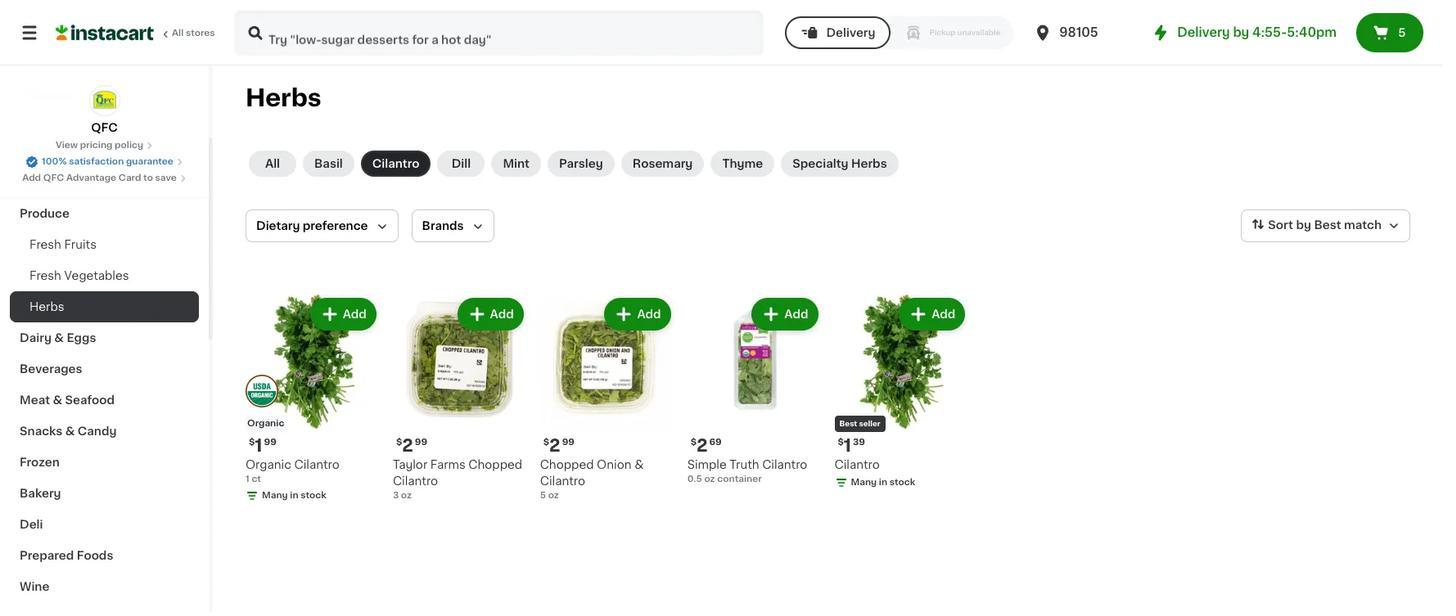 Task type: vqa. For each thing, say whether or not it's contained in the screenshot.
the Add
yes



Task type: describe. For each thing, give the bounding box(es) containing it.
prepared
[[20, 550, 74, 562]]

mint link
[[492, 151, 541, 177]]

buy
[[46, 55, 69, 66]]

1 for organic cilantro
[[255, 437, 263, 454]]

4:55-
[[1253, 26, 1288, 38]]

best for best match
[[1315, 220, 1342, 231]]

delivery by 4:55-5:40pm link
[[1152, 23, 1337, 43]]

1 horizontal spatial many in stock
[[851, 478, 916, 487]]

rosemary link
[[621, 151, 705, 177]]

all for all stores
[[172, 29, 184, 38]]

$ for chopped onion & cilantro
[[544, 438, 550, 447]]

dairy & eggs
[[20, 332, 96, 344]]

cilantro link
[[361, 151, 431, 177]]

1 vertical spatial stock
[[301, 491, 327, 500]]

chopped inside chopped onion & cilantro 5 oz
[[540, 459, 594, 471]]

lists link
[[10, 77, 199, 110]]

best seller
[[840, 420, 881, 427]]

oz for chopped onion & cilantro
[[548, 491, 559, 500]]

5 button
[[1357, 13, 1424, 52]]

fresh for fresh fruits
[[29, 239, 61, 251]]

card
[[119, 174, 141, 183]]

add qfc advantage card to save
[[22, 174, 177, 183]]

1 vertical spatial in
[[290, 491, 299, 500]]

$ for organic cilantro
[[249, 438, 255, 447]]

all stores link
[[56, 10, 216, 56]]

dairy & eggs link
[[10, 323, 199, 354]]

rosemary
[[633, 158, 693, 170]]

99 for organic cilantro
[[264, 438, 277, 447]]

3 product group from the left
[[540, 295, 674, 503]]

produce
[[20, 208, 70, 219]]

frozen link
[[10, 447, 199, 478]]

$ for taylor farms chopped cilantro
[[396, 438, 402, 447]]

farms
[[431, 459, 466, 471]]

$ 2 69
[[691, 437, 722, 454]]

guarantee
[[126, 157, 174, 166]]

qfc inside qfc "link"
[[91, 122, 118, 133]]

snacks
[[20, 426, 62, 437]]

$ 1 39
[[838, 437, 866, 454]]

frozen
[[20, 457, 60, 468]]

thanksgiving link
[[10, 167, 199, 198]]

snacks & candy link
[[10, 416, 199, 447]]

instacart logo image
[[56, 23, 154, 43]]

0 horizontal spatial herbs
[[29, 301, 64, 313]]

3
[[393, 491, 399, 500]]

pricing
[[80, 141, 113, 150]]

39
[[853, 438, 866, 447]]

specialty
[[793, 158, 849, 170]]

specialty herbs
[[793, 158, 887, 170]]

view pricing policy link
[[56, 139, 153, 152]]

$ 2 99 for chopped
[[544, 437, 575, 454]]

& for meat
[[53, 395, 62, 406]]

all for all
[[265, 158, 280, 170]]

buy it again link
[[10, 44, 199, 77]]

snacks & candy
[[20, 426, 117, 437]]

$ 2 99 for taylor
[[396, 437, 428, 454]]

wine link
[[10, 572, 199, 603]]

bakery
[[20, 488, 61, 500]]

2 horizontal spatial herbs
[[852, 158, 887, 170]]

satisfaction
[[69, 157, 124, 166]]

delivery by 4:55-5:40pm
[[1178, 26, 1337, 38]]

cilantro inside chopped onion & cilantro 5 oz
[[540, 476, 585, 487]]

Search field
[[236, 11, 763, 54]]

2 product group from the left
[[393, 295, 527, 503]]

5 add button from the left
[[901, 300, 964, 329]]

0.5
[[688, 475, 702, 484]]

5 product group from the left
[[835, 295, 969, 493]]

brands button
[[412, 210, 494, 242]]

fresh vegetables link
[[10, 260, 199, 292]]

1 horizontal spatial stock
[[890, 478, 916, 487]]

$ for cilantro
[[838, 438, 844, 447]]

produce link
[[10, 198, 199, 229]]

bakery link
[[10, 478, 199, 509]]

specialty herbs link
[[781, 151, 899, 177]]

add button for taylor
[[459, 300, 522, 329]]

parsley link
[[548, 151, 615, 177]]

fresh vegetables
[[29, 270, 129, 282]]

dietary preference button
[[246, 210, 398, 242]]

dietary preference
[[256, 220, 368, 232]]

$ for simple truth cilantro
[[691, 438, 697, 447]]

100% satisfaction guarantee
[[42, 157, 174, 166]]

1 horizontal spatial in
[[879, 478, 888, 487]]

item badge image
[[246, 375, 278, 408]]

oz for taylor farms chopped cilantro
[[401, 491, 412, 500]]

taylor farms chopped cilantro 3 oz
[[393, 459, 523, 500]]

recipes
[[20, 146, 68, 157]]

onion
[[597, 459, 632, 471]]

5 inside chopped onion & cilantro 5 oz
[[540, 491, 546, 500]]

& inside chopped onion & cilantro 5 oz
[[635, 459, 644, 471]]

2 for simple truth cilantro
[[697, 437, 708, 454]]

eggs
[[67, 332, 96, 344]]

add for organic cilantro
[[343, 309, 367, 320]]

dill link
[[438, 151, 485, 177]]

meat
[[20, 395, 50, 406]]

seller
[[859, 420, 881, 427]]

organic for organic
[[247, 419, 285, 428]]

& for dairy
[[54, 332, 64, 344]]

fresh fruits
[[29, 239, 97, 251]]

all link
[[249, 151, 296, 177]]

preference
[[303, 220, 368, 232]]

dairy
[[20, 332, 52, 344]]

dill
[[452, 158, 471, 170]]

Best match Sort by field
[[1242, 210, 1411, 242]]

meat & seafood
[[20, 395, 115, 406]]

policy
[[115, 141, 143, 150]]

fresh for fresh vegetables
[[29, 270, 61, 282]]

cilantro inside taylor farms chopped cilantro 3 oz
[[393, 476, 438, 487]]

deli link
[[10, 509, 199, 540]]



Task type: locate. For each thing, give the bounding box(es) containing it.
save
[[155, 174, 177, 183]]

best for best seller
[[840, 420, 858, 427]]

basil
[[314, 158, 343, 170]]

2 fresh from the top
[[29, 270, 61, 282]]

1 horizontal spatial many
[[851, 478, 877, 487]]

add for chopped onion & cilantro
[[637, 309, 661, 320]]

delivery for delivery
[[827, 27, 876, 38]]

to
[[143, 174, 153, 183]]

5 $ from the left
[[838, 438, 844, 447]]

all
[[172, 29, 184, 38], [265, 158, 280, 170]]

recipes link
[[10, 136, 199, 167]]

0 vertical spatial many in stock
[[851, 478, 916, 487]]

1 horizontal spatial $ 2 99
[[544, 437, 575, 454]]

2 horizontal spatial 99
[[562, 438, 575, 447]]

best
[[1315, 220, 1342, 231], [840, 420, 858, 427]]

1 vertical spatial best
[[840, 420, 858, 427]]

5
[[1399, 27, 1406, 38], [540, 491, 546, 500]]

0 horizontal spatial stock
[[301, 491, 327, 500]]

1 inside organic cilantro 1 ct
[[246, 475, 250, 484]]

3 $ from the left
[[544, 438, 550, 447]]

foods
[[77, 550, 113, 562]]

99 for chopped onion & cilantro
[[562, 438, 575, 447]]

99 up the taylor
[[415, 438, 428, 447]]

qfc inside add qfc advantage card to save link
[[43, 174, 64, 183]]

basil link
[[303, 151, 354, 177]]

1 horizontal spatial best
[[1315, 220, 1342, 231]]

0 vertical spatial many
[[851, 478, 877, 487]]

view pricing policy
[[56, 141, 143, 150]]

delivery inside button
[[827, 27, 876, 38]]

2 horizontal spatial oz
[[705, 475, 715, 484]]

organic up $ 1 99 at the left bottom
[[247, 419, 285, 428]]

0 horizontal spatial 1
[[246, 475, 250, 484]]

2 add button from the left
[[459, 300, 522, 329]]

2 up chopped onion & cilantro 5 oz
[[550, 437, 561, 454]]

thyme link
[[711, 151, 775, 177]]

1
[[255, 437, 263, 454], [844, 437, 852, 454], [246, 475, 250, 484]]

many in stock
[[851, 478, 916, 487], [262, 491, 327, 500]]

2
[[402, 437, 413, 454], [550, 437, 561, 454], [697, 437, 708, 454]]

0 horizontal spatial chopped
[[469, 459, 523, 471]]

0 vertical spatial in
[[879, 478, 888, 487]]

0 vertical spatial qfc
[[91, 122, 118, 133]]

0 horizontal spatial qfc
[[43, 174, 64, 183]]

0 vertical spatial all
[[172, 29, 184, 38]]

& for snacks
[[65, 426, 75, 437]]

many in stock down organic cilantro 1 ct
[[262, 491, 327, 500]]

qfc link
[[89, 85, 120, 136]]

add button
[[312, 300, 375, 329], [459, 300, 522, 329], [606, 300, 670, 329], [754, 300, 817, 329], [901, 300, 964, 329]]

beverages link
[[10, 354, 199, 385]]

ct
[[252, 475, 261, 484]]

1 horizontal spatial 2
[[550, 437, 561, 454]]

best match
[[1315, 220, 1382, 231]]

by for delivery
[[1234, 26, 1250, 38]]

organic inside organic cilantro 1 ct
[[246, 459, 291, 471]]

$ 1 99
[[249, 437, 277, 454]]

delivery
[[1178, 26, 1231, 38], [827, 27, 876, 38]]

in
[[879, 478, 888, 487], [290, 491, 299, 500]]

1 horizontal spatial qfc
[[91, 122, 118, 133]]

$ inside $ 1 39
[[838, 438, 844, 447]]

$ 2 99 up chopped onion & cilantro 5 oz
[[544, 437, 575, 454]]

0 horizontal spatial all
[[172, 29, 184, 38]]

by inside field
[[1297, 220, 1312, 231]]

1 for cilantro
[[844, 437, 852, 454]]

100% satisfaction guarantee button
[[25, 152, 183, 169]]

1 product group from the left
[[246, 295, 380, 506]]

cilantro inside organic cilantro 1 ct
[[294, 459, 340, 471]]

0 horizontal spatial in
[[290, 491, 299, 500]]

1 fresh from the top
[[29, 239, 61, 251]]

fresh down produce
[[29, 239, 61, 251]]

1 horizontal spatial by
[[1297, 220, 1312, 231]]

$ up chopped onion & cilantro 5 oz
[[544, 438, 550, 447]]

None search field
[[234, 10, 764, 56]]

fresh down fresh fruits
[[29, 270, 61, 282]]

0 horizontal spatial 5
[[540, 491, 546, 500]]

1 left 39
[[844, 437, 852, 454]]

mint
[[503, 158, 530, 170]]

& right "onion"
[[635, 459, 644, 471]]

1 vertical spatial by
[[1297, 220, 1312, 231]]

simple
[[688, 459, 727, 471]]

organic for organic cilantro 1 ct
[[246, 459, 291, 471]]

3 add button from the left
[[606, 300, 670, 329]]

all left stores at the left top of the page
[[172, 29, 184, 38]]

3 2 from the left
[[697, 437, 708, 454]]

100%
[[42, 157, 67, 166]]

99 for taylor farms chopped cilantro
[[415, 438, 428, 447]]

2 99 from the left
[[415, 438, 428, 447]]

service type group
[[786, 16, 1014, 49]]

& left candy
[[65, 426, 75, 437]]

1 add button from the left
[[312, 300, 375, 329]]

wine
[[20, 581, 49, 593]]

98105 button
[[1034, 10, 1132, 56]]

1 left ct
[[246, 475, 250, 484]]

all stores
[[172, 29, 215, 38]]

2 for taylor farms chopped cilantro
[[402, 437, 413, 454]]

1 vertical spatial many in stock
[[262, 491, 327, 500]]

0 vertical spatial 5
[[1399, 27, 1406, 38]]

1 horizontal spatial 1
[[255, 437, 263, 454]]

add for taylor farms chopped cilantro
[[490, 309, 514, 320]]

0 horizontal spatial best
[[840, 420, 858, 427]]

many down $ 1 39
[[851, 478, 877, 487]]

advantage
[[66, 174, 116, 183]]

99 inside $ 1 99
[[264, 438, 277, 447]]

oz
[[705, 475, 715, 484], [401, 491, 412, 500], [548, 491, 559, 500]]

prepared foods
[[20, 550, 113, 562]]

2 chopped from the left
[[540, 459, 594, 471]]

chopped onion & cilantro 5 oz
[[540, 459, 644, 500]]

& right meat
[[53, 395, 62, 406]]

buy it again
[[46, 55, 115, 66]]

1 $ from the left
[[249, 438, 255, 447]]

1 vertical spatial qfc
[[43, 174, 64, 183]]

0 vertical spatial by
[[1234, 26, 1250, 38]]

0 vertical spatial best
[[1315, 220, 1342, 231]]

3 99 from the left
[[562, 438, 575, 447]]

$ 2 99
[[396, 437, 428, 454], [544, 437, 575, 454]]

add qfc advantage card to save link
[[22, 172, 187, 185]]

by
[[1234, 26, 1250, 38], [1297, 220, 1312, 231]]

all left 'basil'
[[265, 158, 280, 170]]

99 up chopped onion & cilantro 5 oz
[[562, 438, 575, 447]]

thanksgiving
[[20, 177, 98, 188]]

4 $ from the left
[[691, 438, 697, 447]]

by right sort
[[1297, 220, 1312, 231]]

1 horizontal spatial delivery
[[1178, 26, 1231, 38]]

1 99 from the left
[[264, 438, 277, 447]]

sort
[[1269, 220, 1294, 231]]

parsley
[[559, 158, 603, 170]]

truth
[[730, 459, 760, 471]]

herbs up all link
[[246, 86, 322, 110]]

fresh inside "link"
[[29, 270, 61, 282]]

0 horizontal spatial $ 2 99
[[396, 437, 428, 454]]

best inside field
[[1315, 220, 1342, 231]]

1 horizontal spatial herbs
[[246, 86, 322, 110]]

delivery for delivery by 4:55-5:40pm
[[1178, 26, 1231, 38]]

cilantro
[[372, 158, 420, 170], [294, 459, 340, 471], [763, 459, 808, 471], [835, 459, 880, 471], [393, 476, 438, 487], [540, 476, 585, 487]]

2 2 from the left
[[550, 437, 561, 454]]

many in stock down 39
[[851, 478, 916, 487]]

by left 4:55-
[[1234, 26, 1250, 38]]

taylor
[[393, 459, 428, 471]]

best inside product group
[[840, 420, 858, 427]]

simple truth cilantro 0.5 oz container
[[688, 459, 808, 484]]

fresh
[[29, 239, 61, 251], [29, 270, 61, 282]]

0 horizontal spatial 99
[[264, 438, 277, 447]]

0 horizontal spatial delivery
[[827, 27, 876, 38]]

organic up ct
[[246, 459, 291, 471]]

0 vertical spatial herbs
[[246, 86, 322, 110]]

view
[[56, 141, 78, 150]]

prepared foods link
[[10, 540, 199, 572]]

1 horizontal spatial 99
[[415, 438, 428, 447]]

0 horizontal spatial by
[[1234, 26, 1250, 38]]

herbs link
[[10, 292, 199, 323]]

1 vertical spatial fresh
[[29, 270, 61, 282]]

product group
[[246, 295, 380, 506], [393, 295, 527, 503], [540, 295, 674, 503], [688, 295, 822, 486], [835, 295, 969, 493]]

1 $ 2 99 from the left
[[396, 437, 428, 454]]

add button for chopped
[[606, 300, 670, 329]]

$ up ct
[[249, 438, 255, 447]]

sort by
[[1269, 220, 1312, 231]]

add
[[22, 174, 41, 183], [343, 309, 367, 320], [490, 309, 514, 320], [637, 309, 661, 320], [785, 309, 809, 320], [932, 309, 956, 320]]

2 for chopped onion & cilantro
[[550, 437, 561, 454]]

qfc logo image
[[89, 85, 120, 116]]

2 up the taylor
[[402, 437, 413, 454]]

1 2 from the left
[[402, 437, 413, 454]]

thyme
[[723, 158, 763, 170]]

4 add button from the left
[[754, 300, 817, 329]]

1 vertical spatial herbs
[[852, 158, 887, 170]]

lists
[[46, 88, 74, 99]]

2 horizontal spatial 1
[[844, 437, 852, 454]]

5 inside button
[[1399, 27, 1406, 38]]

98105
[[1060, 26, 1099, 38]]

99 up organic cilantro 1 ct
[[264, 438, 277, 447]]

1 vertical spatial 5
[[540, 491, 546, 500]]

5:40pm
[[1288, 26, 1337, 38]]

4 product group from the left
[[688, 295, 822, 486]]

by for sort
[[1297, 220, 1312, 231]]

69
[[710, 438, 722, 447]]

0 horizontal spatial many
[[262, 491, 288, 500]]

2 $ from the left
[[396, 438, 402, 447]]

in down seller
[[879, 478, 888, 487]]

1 vertical spatial all
[[265, 158, 280, 170]]

add button for simple
[[754, 300, 817, 329]]

deli
[[20, 519, 43, 531]]

chopped left "onion"
[[540, 459, 594, 471]]

candy
[[78, 426, 117, 437]]

many down organic cilantro 1 ct
[[262, 491, 288, 500]]

$ inside $ 2 69
[[691, 438, 697, 447]]

0 horizontal spatial 2
[[402, 437, 413, 454]]

fresh fruits link
[[10, 229, 199, 260]]

seafood
[[65, 395, 115, 406]]

oz inside taylor farms chopped cilantro 3 oz
[[401, 491, 412, 500]]

&
[[54, 332, 64, 344], [53, 395, 62, 406], [65, 426, 75, 437], [635, 459, 644, 471]]

2 vertical spatial herbs
[[29, 301, 64, 313]]

2 $ 2 99 from the left
[[544, 437, 575, 454]]

qfc down 100%
[[43, 174, 64, 183]]

match
[[1345, 220, 1382, 231]]

2 horizontal spatial 2
[[697, 437, 708, 454]]

0 vertical spatial organic
[[247, 419, 285, 428]]

1 vertical spatial many
[[262, 491, 288, 500]]

0 vertical spatial stock
[[890, 478, 916, 487]]

brands
[[422, 220, 464, 232]]

$ 2 99 up the taylor
[[396, 437, 428, 454]]

beverages
[[20, 364, 82, 375]]

organic cilantro 1 ct
[[246, 459, 340, 484]]

qfc up view pricing policy link
[[91, 122, 118, 133]]

$ inside $ 1 99
[[249, 438, 255, 447]]

chopped right farms
[[469, 459, 523, 471]]

1 chopped from the left
[[469, 459, 523, 471]]

1 horizontal spatial 5
[[1399, 27, 1406, 38]]

2 left "69"
[[697, 437, 708, 454]]

1 horizontal spatial chopped
[[540, 459, 594, 471]]

1 up ct
[[255, 437, 263, 454]]

container
[[718, 475, 762, 484]]

best left match
[[1315, 220, 1342, 231]]

1 horizontal spatial all
[[265, 158, 280, 170]]

cilantro inside simple truth cilantro 0.5 oz container
[[763, 459, 808, 471]]

0 horizontal spatial many in stock
[[262, 491, 327, 500]]

delivery button
[[786, 16, 891, 49]]

oz inside chopped onion & cilantro 5 oz
[[548, 491, 559, 500]]

chopped
[[469, 459, 523, 471], [540, 459, 594, 471]]

1 horizontal spatial oz
[[548, 491, 559, 500]]

best left seller
[[840, 420, 858, 427]]

$ left "69"
[[691, 438, 697, 447]]

again
[[83, 55, 115, 66]]

0 horizontal spatial oz
[[401, 491, 412, 500]]

herbs up dairy & eggs
[[29, 301, 64, 313]]

chopped inside taylor farms chopped cilantro 3 oz
[[469, 459, 523, 471]]

1 vertical spatial organic
[[246, 459, 291, 471]]

add for cilantro
[[932, 309, 956, 320]]

fruits
[[64, 239, 97, 251]]

& left the eggs at the bottom left of page
[[54, 332, 64, 344]]

0 vertical spatial fresh
[[29, 239, 61, 251]]

dietary
[[256, 220, 300, 232]]

in down organic cilantro 1 ct
[[290, 491, 299, 500]]

herbs right specialty
[[852, 158, 887, 170]]

$ left 39
[[838, 438, 844, 447]]

$ up the taylor
[[396, 438, 402, 447]]

oz inside simple truth cilantro 0.5 oz container
[[705, 475, 715, 484]]

add for simple truth cilantro
[[785, 309, 809, 320]]

99
[[264, 438, 277, 447], [415, 438, 428, 447], [562, 438, 575, 447]]



